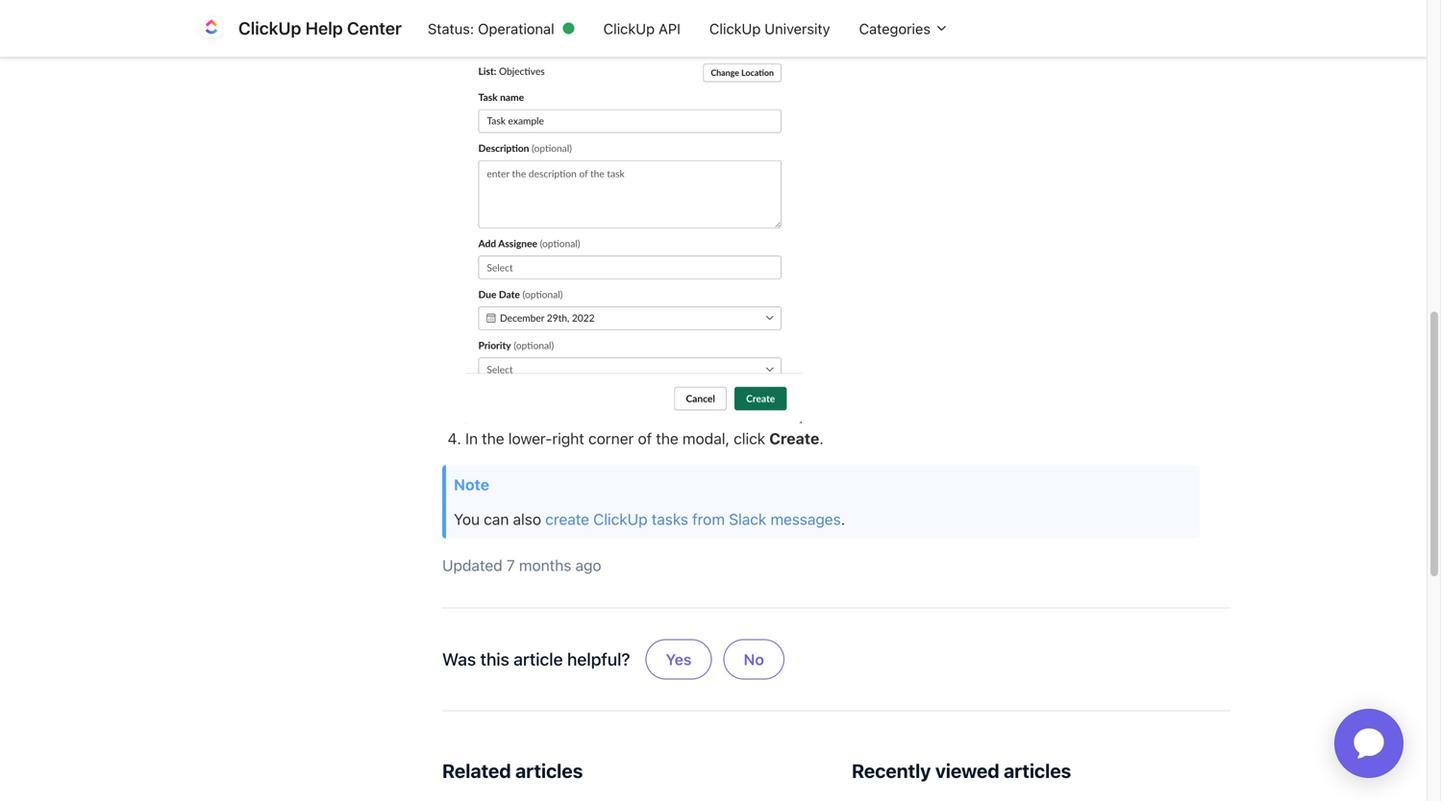 Task type: vqa. For each thing, say whether or not it's contained in the screenshot.
left available
no



Task type: describe. For each thing, give the bounding box(es) containing it.
related
[[442, 760, 511, 783]]

center
[[347, 18, 402, 38]]

group containing yes
[[642, 624, 788, 696]]

yes button
[[646, 640, 712, 680]]

of
[[638, 430, 652, 448]]

status: operational
[[428, 20, 554, 37]]

clickup university
[[710, 20, 830, 37]]

slack
[[729, 511, 767, 529]]

help
[[305, 18, 343, 38]]

clickup api link
[[589, 10, 695, 46]]

modal,
[[683, 430, 730, 448]]

also
[[513, 511, 541, 529]]

ago
[[575, 557, 602, 575]]

months
[[519, 557, 571, 575]]

1 articles from the left
[[515, 760, 583, 783]]

create
[[770, 430, 819, 448]]

clickup api
[[603, 20, 681, 37]]

no
[[744, 651, 764, 669]]

helpful?
[[567, 650, 630, 670]]

yes
[[666, 651, 692, 669]]

clickup left tasks
[[593, 511, 648, 529]]

corner
[[588, 430, 634, 448]]

clickup university link
[[695, 10, 845, 46]]

was this article helpful?
[[442, 650, 630, 670]]

2 articles from the left
[[1004, 760, 1071, 783]]

clickup for clickup help center
[[238, 18, 301, 38]]

categories
[[859, 20, 935, 37]]

this
[[480, 650, 509, 670]]

you can also create clickup tasks from slack messages .
[[454, 511, 845, 529]]

was
[[442, 650, 476, 670]]

clickup help help center home page image
[[196, 13, 227, 44]]

university
[[765, 20, 830, 37]]



Task type: locate. For each thing, give the bounding box(es) containing it.
article
[[514, 650, 563, 670]]

1 horizontal spatial .
[[841, 511, 845, 529]]

updated
[[442, 557, 503, 575]]

right
[[552, 430, 584, 448]]

the right of
[[656, 430, 679, 448]]

clickup for clickup university
[[710, 20, 761, 37]]

the
[[482, 430, 504, 448], [656, 430, 679, 448]]

clickup left api
[[603, 20, 655, 37]]

tasks
[[652, 511, 688, 529]]

articles right viewed
[[1004, 760, 1071, 783]]

2 the from the left
[[656, 430, 679, 448]]

group
[[642, 624, 788, 696]]

clickup help center
[[238, 18, 402, 38]]

clickup
[[238, 18, 301, 38], [603, 20, 655, 37], [710, 20, 761, 37], [593, 511, 648, 529]]

application
[[1311, 687, 1427, 802]]

0 horizontal spatial articles
[[515, 760, 583, 783]]

articles right related
[[515, 760, 583, 783]]

recently
[[852, 760, 931, 783]]

clickup for clickup api
[[603, 20, 655, 37]]

from
[[692, 511, 725, 529]]

create clickup tasks from slack messages link
[[545, 511, 841, 529]]

recently viewed articles
[[852, 760, 1071, 783]]

0 vertical spatial .
[[819, 430, 824, 448]]

0 horizontal spatial .
[[819, 430, 824, 448]]

in
[[465, 430, 478, 448]]

operational
[[478, 20, 554, 37]]

can
[[484, 511, 509, 529]]

. right slack
[[841, 511, 845, 529]]

in the lower-right corner of the modal, click create .
[[465, 430, 824, 448]]

. right click
[[819, 430, 824, 448]]

articles
[[515, 760, 583, 783], [1004, 760, 1071, 783]]

0 horizontal spatial the
[[482, 430, 504, 448]]

categories button
[[845, 10, 963, 46]]

clickup left university
[[710, 20, 761, 37]]

create
[[545, 511, 589, 529]]

viewed
[[935, 760, 1000, 783]]

1 vertical spatial .
[[841, 511, 845, 529]]

updated 7 months ago
[[442, 557, 602, 575]]

no button
[[724, 640, 784, 680]]

1 the from the left
[[482, 430, 504, 448]]

clickup help center link
[[196, 13, 413, 44]]

.
[[819, 430, 824, 448], [841, 511, 845, 529]]

lower-
[[508, 430, 552, 448]]

7
[[507, 557, 515, 575]]

1 horizontal spatial articles
[[1004, 760, 1071, 783]]

you
[[454, 511, 480, 529]]

related articles
[[442, 760, 583, 783]]

screenshot of someone creating a task from slack. image
[[465, 5, 802, 424]]

clickup left help
[[238, 18, 301, 38]]

click
[[734, 430, 765, 448]]

api
[[659, 20, 681, 37]]

messages
[[771, 511, 841, 529]]

status:
[[428, 20, 474, 37]]

the right in
[[482, 430, 504, 448]]

1 horizontal spatial the
[[656, 430, 679, 448]]



